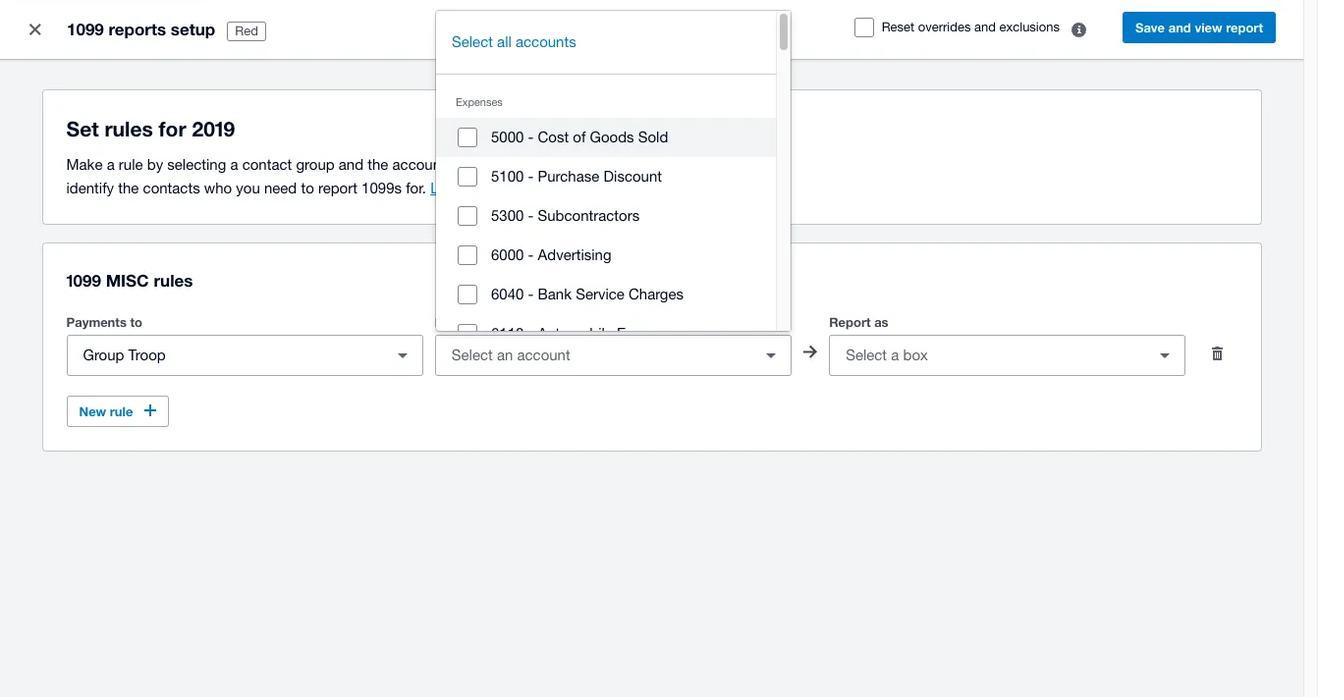 Task type: describe. For each thing, give the bounding box(es) containing it.
cost
[[538, 129, 569, 145]]

0 vertical spatial reports
[[109, 19, 166, 39]]

accounts
[[516, 33, 576, 50]]

save and view report
[[1136, 20, 1263, 35]]

6040 - bank service charges button
[[436, 275, 776, 314]]

6110 - automobile expense button
[[436, 314, 776, 354]]

- for 5000
[[528, 129, 534, 145]]

for
[[159, 117, 186, 141]]

set
[[66, 117, 99, 141]]

expand list image
[[752, 336, 791, 375]]

make
[[66, 156, 103, 173]]

as
[[874, 314, 889, 330]]

to down bank
[[558, 314, 571, 330]]

1 horizontal spatial you
[[450, 156, 474, 173]]

report inside button
[[1226, 20, 1263, 35]]

- for 5100
[[528, 168, 534, 185]]

contact
[[242, 156, 292, 173]]

report inside make a rule by selecting a contact group and the account you allocated the payment to. rules help identify the contacts who you need to report 1099s for.
[[318, 180, 358, 196]]

save and view report button
[[1123, 12, 1276, 43]]

5300 - subcontractors button
[[436, 196, 776, 236]]

payments allocated to
[[435, 314, 571, 330]]

of
[[573, 129, 586, 145]]

1 vertical spatial allocated
[[499, 314, 555, 330]]

subcontractors
[[538, 207, 640, 224]]

delete the incomplete rule for payments to the group troop image
[[1198, 334, 1237, 373]]

select all accounts button
[[436, 23, 776, 62]]

1099 reports setup
[[67, 19, 215, 39]]

1 vertical spatial reports
[[603, 180, 650, 196]]

select
[[452, 33, 493, 50]]

who
[[204, 180, 232, 196]]

how
[[472, 180, 500, 196]]

expand list of boxes image
[[1146, 336, 1185, 375]]

goods
[[590, 129, 634, 145]]

1099s
[[362, 180, 402, 196]]

1 horizontal spatial the
[[368, 156, 388, 173]]

payments to
[[66, 314, 142, 330]]

6000 - advertising
[[491, 247, 612, 263]]

- for 6000
[[528, 247, 534, 263]]

service
[[576, 286, 625, 303]]

learn
[[430, 180, 468, 196]]

payment
[[567, 156, 624, 173]]

charges
[[629, 286, 684, 303]]

group
[[296, 156, 335, 173]]

sold
[[638, 129, 668, 145]]

all
[[497, 33, 512, 50]]

5100 - purchase discount button
[[436, 157, 776, 196]]

1 horizontal spatial and
[[974, 20, 996, 34]]

make a rule by selecting a contact group and the account you allocated the payment to. rules help identify the contacts who you need to report 1099s for.
[[66, 156, 719, 196]]

1 a from the left
[[107, 156, 115, 173]]

Report as field
[[830, 337, 1146, 374]]

payments for payments to
[[66, 314, 127, 330]]

1 vertical spatial rules
[[154, 270, 193, 291]]

learn how to set up 1099 reports link
[[430, 180, 669, 196]]

and inside make a rule by selecting a contact group and the account you allocated the payment to. rules help identify the contacts who you need to report 1099s for.
[[339, 156, 364, 173]]

set rules for 2019
[[66, 117, 235, 141]]

selecting
[[167, 156, 226, 173]]

- for 5300
[[528, 207, 534, 224]]

6110 - automobile expense
[[491, 325, 674, 342]]

5000 - cost of goods sold button
[[436, 118, 776, 157]]

contacts
[[143, 180, 200, 196]]

- for 6110
[[528, 325, 534, 342]]

misc
[[106, 270, 149, 291]]



Task type: vqa. For each thing, say whether or not it's contained in the screenshot.
Expand list of contact groups icon
yes



Task type: locate. For each thing, give the bounding box(es) containing it.
5300
[[491, 207, 524, 224]]

- left the cost
[[528, 129, 534, 145]]

0 vertical spatial 1099
[[67, 19, 104, 39]]

3 - from the top
[[528, 207, 534, 224]]

select all accounts
[[452, 33, 576, 50]]

exclusions
[[1000, 20, 1060, 34]]

report
[[1226, 20, 1263, 35], [318, 180, 358, 196]]

a up who
[[230, 156, 238, 173]]

6 - from the top
[[528, 325, 534, 342]]

and
[[974, 20, 996, 34], [1169, 20, 1191, 35], [339, 156, 364, 173]]

the
[[368, 156, 388, 173], [542, 156, 563, 173], [118, 180, 139, 196]]

red
[[235, 24, 258, 38]]

for.
[[406, 180, 426, 196]]

and left view
[[1169, 20, 1191, 35]]

1099 down payment
[[566, 180, 599, 196]]

4 - from the top
[[528, 247, 534, 263]]

overrides
[[918, 20, 971, 34]]

the right the identify
[[118, 180, 139, 196]]

payments down 6040
[[435, 314, 495, 330]]

0 horizontal spatial report
[[318, 180, 358, 196]]

allocated down 5000
[[478, 156, 538, 173]]

report as
[[829, 314, 889, 330]]

set
[[521, 180, 541, 196]]

need
[[264, 180, 297, 196]]

and right overrides
[[974, 20, 996, 34]]

1 - from the top
[[528, 129, 534, 145]]

rule inside make a rule by selecting a contact group and the account you allocated the payment to. rules help identify the contacts who you need to report 1099s for.
[[119, 156, 143, 173]]

0 vertical spatial you
[[450, 156, 474, 173]]

bank
[[538, 286, 572, 303]]

0 vertical spatial rules
[[105, 117, 153, 141]]

payments
[[66, 314, 127, 330], [435, 314, 495, 330]]

5000 - cost of goods sold
[[491, 129, 668, 145]]

- inside 6040 - bank service charges button
[[528, 286, 534, 303]]

save
[[1136, 20, 1165, 35]]

to inside make a rule by selecting a contact group and the account you allocated the payment to. rules help identify the contacts who you need to report 1099s for.
[[301, 180, 314, 196]]

rule left by
[[119, 156, 143, 173]]

-
[[528, 129, 534, 145], [528, 168, 534, 185], [528, 207, 534, 224], [528, 247, 534, 263], [528, 286, 534, 303], [528, 325, 534, 342]]

expand list of contact groups image
[[383, 336, 422, 375]]

2 payments from the left
[[435, 314, 495, 330]]

you right who
[[236, 180, 260, 196]]

1 vertical spatial you
[[236, 180, 260, 196]]

identify
[[66, 180, 114, 196]]

you up learn
[[450, 156, 474, 173]]

rules right misc
[[154, 270, 193, 291]]

6000 - advertising button
[[436, 236, 776, 275]]

the up 1099s
[[368, 156, 388, 173]]

payments down misc
[[66, 314, 127, 330]]

new rule
[[79, 404, 133, 419]]

1 payments from the left
[[66, 314, 127, 330]]

2 - from the top
[[528, 168, 534, 185]]

allocated
[[478, 156, 538, 173], [499, 314, 555, 330]]

2 horizontal spatial and
[[1169, 20, 1191, 35]]

5000
[[491, 129, 524, 145]]

1 vertical spatial report
[[318, 180, 358, 196]]

to down group
[[301, 180, 314, 196]]

reset overrides and exclusions
[[882, 20, 1060, 34]]

help
[[691, 156, 719, 173]]

to down 1099 misc rules
[[130, 314, 142, 330]]

the up up
[[542, 156, 563, 173]]

allocated down 6040
[[499, 314, 555, 330]]

up
[[545, 180, 562, 196]]

clear overrides and exclusions image
[[1060, 10, 1099, 49]]

purchase
[[538, 168, 600, 185]]

automobile
[[538, 325, 613, 342]]

0 horizontal spatial reports
[[109, 19, 166, 39]]

2 vertical spatial 1099
[[66, 270, 101, 291]]

reports
[[109, 19, 166, 39], [603, 180, 650, 196]]

expense
[[617, 325, 674, 342]]

learn how to set up 1099 reports
[[430, 180, 650, 196]]

reset
[[882, 20, 915, 34]]

view
[[1195, 20, 1223, 35]]

reports down to. on the top left of the page
[[603, 180, 650, 196]]

account
[[392, 156, 446, 173]]

5100
[[491, 168, 524, 185]]

6000
[[491, 247, 524, 263]]

new
[[79, 404, 106, 419]]

report right view
[[1226, 20, 1263, 35]]

1 horizontal spatial report
[[1226, 20, 1263, 35]]

5100 - purchase discount
[[491, 168, 662, 185]]

6040
[[491, 286, 524, 303]]

expenses
[[456, 96, 503, 108]]

0 vertical spatial allocated
[[478, 156, 538, 173]]

2019
[[192, 117, 235, 141]]

new rule button
[[66, 396, 169, 427]]

payments for payments allocated to
[[435, 314, 495, 330]]

2 horizontal spatial the
[[542, 156, 563, 173]]

rules
[[650, 156, 686, 173]]

- inside 5100 - purchase discount button
[[528, 168, 534, 185]]

1 vertical spatial 1099
[[566, 180, 599, 196]]

to left set
[[504, 180, 517, 196]]

close rules image
[[16, 10, 55, 49]]

a right make in the top of the page
[[107, 156, 115, 173]]

report down group
[[318, 180, 358, 196]]

1 horizontal spatial reports
[[603, 180, 650, 196]]

- inside the 5000 - cost of goods sold button
[[528, 129, 534, 145]]

rule
[[119, 156, 143, 173], [110, 404, 133, 419]]

0 horizontal spatial rules
[[105, 117, 153, 141]]

1099
[[67, 19, 104, 39], [566, 180, 599, 196], [66, 270, 101, 291]]

- inside 6110 - automobile expense button
[[528, 325, 534, 342]]

list box
[[436, 11, 776, 697]]

by
[[147, 156, 163, 173]]

discount
[[604, 168, 662, 185]]

group containing select all accounts
[[436, 11, 791, 697]]

6110
[[491, 325, 524, 342]]

rule inside new rule button
[[110, 404, 133, 419]]

0 horizontal spatial and
[[339, 156, 364, 173]]

Payments to field
[[67, 337, 383, 374]]

1 vertical spatial rule
[[110, 404, 133, 419]]

- for 6040
[[528, 286, 534, 303]]

0 horizontal spatial payments
[[66, 314, 127, 330]]

setup
[[171, 19, 215, 39]]

to
[[301, 180, 314, 196], [504, 180, 517, 196], [130, 314, 142, 330], [558, 314, 571, 330]]

1099 for 1099 reports setup
[[67, 19, 104, 39]]

- right 6000
[[528, 247, 534, 263]]

- inside 6000 - advertising button
[[528, 247, 534, 263]]

1099 misc rules
[[66, 270, 193, 291]]

1 horizontal spatial payments
[[435, 314, 495, 330]]

advertising
[[538, 247, 612, 263]]

a
[[107, 156, 115, 173], [230, 156, 238, 173]]

5300 - subcontractors
[[491, 207, 640, 224]]

allocated inside make a rule by selecting a contact group and the account you allocated the payment to. rules help identify the contacts who you need to report 1099s for.
[[478, 156, 538, 173]]

group
[[436, 11, 791, 697]]

rules left for
[[105, 117, 153, 141]]

Payments allocated to field
[[436, 337, 752, 374]]

0 horizontal spatial you
[[236, 180, 260, 196]]

and right group
[[339, 156, 364, 173]]

reports left setup
[[109, 19, 166, 39]]

0 vertical spatial report
[[1226, 20, 1263, 35]]

0 horizontal spatial the
[[118, 180, 139, 196]]

- right 5300
[[528, 207, 534, 224]]

- right the 5100
[[528, 168, 534, 185]]

- right 6110
[[528, 325, 534, 342]]

1099 for 1099 misc rules
[[66, 270, 101, 291]]

- right 6040
[[528, 286, 534, 303]]

and inside button
[[1169, 20, 1191, 35]]

1 horizontal spatial a
[[230, 156, 238, 173]]

- inside 5300 - subcontractors 'button'
[[528, 207, 534, 224]]

report
[[829, 314, 871, 330]]

6040 - bank service charges
[[491, 286, 684, 303]]

to.
[[628, 156, 646, 173]]

rules
[[105, 117, 153, 141], [154, 270, 193, 291]]

0 horizontal spatial a
[[107, 156, 115, 173]]

5 - from the top
[[528, 286, 534, 303]]

rule right new
[[110, 404, 133, 419]]

2 a from the left
[[230, 156, 238, 173]]

1099 left misc
[[66, 270, 101, 291]]

list box containing select all accounts
[[436, 11, 776, 697]]

you
[[450, 156, 474, 173], [236, 180, 260, 196]]

0 vertical spatial rule
[[119, 156, 143, 173]]

1 horizontal spatial rules
[[154, 270, 193, 291]]

1099 right close rules icon
[[67, 19, 104, 39]]



